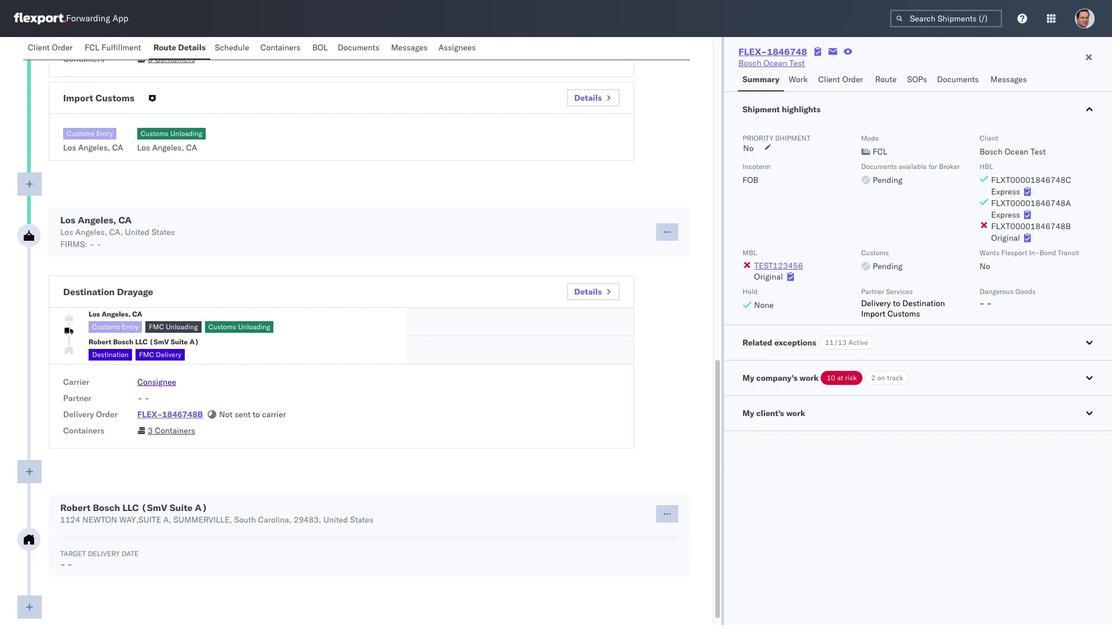 Task type: locate. For each thing, give the bounding box(es) containing it.
1 carrier from the top
[[63, 38, 89, 48]]

1 horizontal spatial route
[[875, 74, 897, 85]]

1 vertical spatial to
[[253, 410, 260, 420]]

customs inside customs unloading los angeles, ca
[[141, 129, 168, 138]]

customs
[[95, 92, 134, 104], [67, 129, 95, 138], [141, 129, 168, 138], [861, 248, 889, 257], [888, 309, 920, 319], [92, 322, 120, 331], [208, 322, 236, 331]]

express
[[991, 187, 1020, 197], [991, 210, 1020, 220]]

0 vertical spatial 3
[[148, 54, 153, 64]]

ocean down flex-1846748 link
[[764, 58, 787, 68]]

0 horizontal spatial fcl
[[85, 42, 99, 53]]

customs for customs entry
[[92, 322, 120, 331]]

customs for customs unloading los angeles, ca
[[141, 129, 168, 138]]

1 horizontal spatial ocean
[[1005, 147, 1028, 157]]

0 vertical spatial no
[[743, 143, 754, 153]]

messages button
[[386, 37, 434, 60], [986, 69, 1033, 92]]

details for 1st 'details' button from the bottom
[[574, 287, 602, 297]]

delivery order
[[63, 410, 118, 420]]

fcl for fcl fulfillment
[[85, 42, 99, 53]]

0 vertical spatial flex-
[[739, 46, 767, 57]]

1 details button from the top
[[567, 89, 620, 107]]

tpeb
[[158, 38, 178, 48]]

robert
[[89, 338, 111, 346], [60, 502, 90, 514]]

2 3 containers from the top
[[148, 426, 195, 436]]

pending for documents available for broker
[[873, 175, 903, 185]]

1 vertical spatial client order
[[818, 74, 863, 85]]

suite for robert bosch llc (smv suite a) 1124 newton way,suite a, summerville, south carolina, 29483, united states
[[170, 502, 193, 514]]

bosch inside robert bosch llc (smv suite a) 1124 newton way,suite a, summerville, south carolina, 29483, united states
[[93, 502, 120, 514]]

flex- down '- -'
[[137, 410, 162, 420]]

work inside 'button'
[[786, 408, 805, 419]]

customs for customs
[[861, 248, 889, 257]]

original down the test123456 button
[[754, 272, 783, 282]]

0 vertical spatial original
[[991, 233, 1020, 243]]

client order for the bottom client order button
[[818, 74, 863, 85]]

suite down fmc unloading
[[171, 338, 188, 346]]

test
[[789, 58, 805, 68], [1031, 147, 1046, 157]]

states inside robert bosch llc (smv suite a) 1124 newton way,suite a, summerville, south carolina, 29483, united states
[[350, 515, 373, 525]]

no down "wants" on the right of page
[[980, 261, 990, 272]]

1 vertical spatial ocean
[[1005, 147, 1028, 157]]

0 vertical spatial llc
[[135, 338, 148, 346]]

1 vertical spatial united
[[323, 515, 348, 525]]

bosch up newton at the bottom of page
[[93, 502, 120, 514]]

2
[[871, 374, 876, 382]]

1 vertical spatial 3 containers
[[148, 426, 195, 436]]

client order button
[[23, 37, 80, 60], [814, 69, 871, 92]]

flex- for 1846748
[[739, 46, 767, 57]]

1 horizontal spatial to
[[893, 298, 900, 309]]

los angeles, ca
[[89, 310, 142, 318]]

0 horizontal spatial messages button
[[386, 37, 434, 60]]

3 down flxt
[[148, 54, 153, 64]]

united right ca,
[[125, 227, 149, 237]]

(smv inside robert bosch llc (smv suite a) 1124 newton way,suite a, summerville, south carolina, 29483, united states
[[141, 502, 167, 514]]

1 my from the top
[[743, 373, 754, 383]]

entry down los angeles, ca
[[122, 322, 138, 331]]

ocean inside bosch ocean test 'link'
[[764, 58, 787, 68]]

0 vertical spatial suite
[[171, 338, 188, 346]]

containers left bol
[[260, 42, 301, 53]]

2 vertical spatial destination
[[92, 350, 129, 359]]

client right work 'button'
[[818, 74, 840, 85]]

1 vertical spatial import
[[861, 309, 885, 319]]

client order right work 'button'
[[818, 74, 863, 85]]

goods
[[1015, 287, 1036, 296]]

no inside wants flexport in-bond transit no
[[980, 261, 990, 272]]

1 vertical spatial 3
[[148, 426, 153, 436]]

a,
[[163, 515, 171, 525]]

1 horizontal spatial flex-
[[739, 46, 767, 57]]

2 vertical spatial details
[[574, 287, 602, 297]]

llc up the way,suite at left bottom
[[122, 502, 139, 514]]

available
[[899, 162, 927, 171]]

original up flexport
[[991, 233, 1020, 243]]

3 containers down flex-1846748b
[[148, 426, 195, 436]]

services
[[886, 287, 913, 296]]

carrier for partner
[[63, 377, 89, 387]]

route inside route details button
[[153, 42, 176, 53]]

states
[[152, 227, 175, 237], [350, 515, 373, 525]]

0 vertical spatial partner
[[861, 287, 884, 296]]

route inside route button
[[875, 74, 897, 85]]

partner left services
[[861, 287, 884, 296]]

documents button right bol
[[333, 37, 386, 60]]

0 vertical spatial robert
[[89, 338, 111, 346]]

original
[[991, 233, 1020, 243], [754, 272, 783, 282]]

containers down flex-1846748b
[[155, 426, 195, 436]]

1 horizontal spatial united
[[323, 515, 348, 525]]

destination up los angeles, ca
[[63, 286, 115, 298]]

0 horizontal spatial united
[[125, 227, 149, 237]]

los angeles, ca los angeles, ca, united states firms: - -
[[60, 214, 175, 250]]

llc for robert bosch llc (smv suite a) 1124 newton way,suite a, summerville, south carolina, 29483, united states
[[122, 502, 139, 514]]

test123456
[[754, 261, 803, 271]]

1 horizontal spatial messages button
[[986, 69, 1033, 92]]

drayage
[[117, 286, 153, 298]]

work
[[789, 74, 808, 85]]

customs for customs entry los angeles, ca
[[67, 129, 95, 138]]

0 vertical spatial a)
[[190, 338, 199, 346]]

ocean
[[764, 58, 787, 68], [1005, 147, 1028, 157]]

documents button right sops
[[932, 69, 986, 92]]

customs inside customs entry los angeles, ca
[[67, 129, 95, 138]]

line
[[227, 38, 242, 48]]

2 details button from the top
[[567, 283, 620, 301]]

flex-1846748 link
[[739, 46, 807, 57]]

2 carrier from the top
[[63, 377, 89, 387]]

client order down flexport. 'image' at the top of page
[[28, 42, 73, 53]]

partner inside partner services delivery to destination import customs
[[861, 287, 884, 296]]

0 vertical spatial client order
[[28, 42, 73, 53]]

suite
[[171, 338, 188, 346], [170, 502, 193, 514]]

no down the priority
[[743, 143, 754, 153]]

test inside 'link'
[[789, 58, 805, 68]]

united
[[125, 227, 149, 237], [323, 515, 348, 525]]

1 vertical spatial suite
[[170, 502, 193, 514]]

work for my company's work
[[800, 373, 819, 383]]

robert up 1124
[[60, 502, 90, 514]]

0 horizontal spatial import
[[63, 92, 93, 104]]

express up flxt00001846748a
[[991, 187, 1020, 197]]

pending up services
[[873, 261, 903, 272]]

fcl inside button
[[85, 42, 99, 53]]

fcl left fulfillment at the left top
[[85, 42, 99, 53]]

ocean up flxt00001846748c
[[1005, 147, 1028, 157]]

fmc up the robert bosch llc (smv suite a)
[[149, 322, 164, 331]]

0 vertical spatial details
[[178, 42, 206, 53]]

3 down flex-1846748b button
[[148, 426, 153, 436]]

assignees
[[438, 42, 476, 53]]

work right client's
[[786, 408, 805, 419]]

a) up summerville,
[[195, 502, 207, 514]]

carrier up delivery order
[[63, 377, 89, 387]]

0 vertical spatial ocean
[[764, 58, 787, 68]]

customs inside partner services delivery to destination import customs
[[888, 309, 920, 319]]

2 pending from the top
[[873, 261, 903, 272]]

1 vertical spatial work
[[786, 408, 805, 419]]

1 vertical spatial (smv
[[141, 502, 167, 514]]

fulfillment
[[102, 42, 141, 53]]

0 vertical spatial 3 containers
[[148, 54, 195, 64]]

(smv up a,
[[141, 502, 167, 514]]

unloading for fmc unloading
[[166, 322, 198, 331]]

3
[[148, 54, 153, 64], [148, 426, 153, 436]]

import up customs entry los angeles, ca at the top left of page
[[63, 92, 93, 104]]

1 horizontal spatial states
[[350, 515, 373, 525]]

1 vertical spatial fcl
[[873, 147, 887, 157]]

2 my from the top
[[743, 408, 754, 419]]

bosch up 'summary'
[[739, 58, 761, 68]]

(smv
[[149, 338, 169, 346], [141, 502, 167, 514]]

destination inside partner services delivery to destination import customs
[[902, 298, 945, 309]]

my client's work button
[[724, 396, 1112, 431]]

0 vertical spatial messages
[[391, 42, 428, 53]]

route for route details
[[153, 42, 176, 53]]

bosch
[[739, 58, 761, 68], [980, 147, 1003, 157], [113, 338, 133, 346], [93, 502, 120, 514]]

los
[[63, 142, 76, 153], [137, 142, 150, 153], [60, 214, 75, 226], [60, 227, 73, 237], [89, 310, 100, 318]]

fmc for fmc unloading
[[149, 322, 164, 331]]

destination
[[63, 286, 115, 298], [902, 298, 945, 309], [92, 350, 129, 359]]

angeles,
[[78, 142, 110, 153], [152, 142, 184, 153], [78, 214, 116, 226], [75, 227, 107, 237], [102, 310, 131, 318]]

bosch for robert bosch llc (smv suite a)
[[113, 338, 133, 346]]

details button
[[567, 89, 620, 107], [567, 283, 620, 301]]

0 vertical spatial import
[[63, 92, 93, 104]]

to right sent
[[253, 410, 260, 420]]

fcl fulfillment button
[[80, 37, 149, 60]]

import customs
[[63, 92, 134, 104]]

client down flexport. 'image' at the top of page
[[28, 42, 50, 53]]

0 horizontal spatial client order
[[28, 42, 73, 53]]

import inside partner services delivery to destination import customs
[[861, 309, 885, 319]]

summerville,
[[173, 515, 232, 525]]

route details button
[[149, 37, 210, 60]]

0 horizontal spatial flex-
[[137, 410, 162, 420]]

1 vertical spatial destination
[[902, 298, 945, 309]]

llc inside robert bosch llc (smv suite a) 1124 newton way,suite a, summerville, south carolina, 29483, united states
[[122, 502, 139, 514]]

0 vertical spatial express
[[991, 187, 1020, 197]]

entry inside customs entry los angeles, ca
[[96, 129, 113, 138]]

1 express from the top
[[991, 187, 1020, 197]]

bosch up hbl
[[980, 147, 1003, 157]]

fcl
[[85, 42, 99, 53], [873, 147, 887, 157]]

delivery inside partner services delivery to destination import customs
[[861, 298, 891, 309]]

3 containers down route details
[[148, 54, 195, 64]]

forwarding
[[66, 13, 110, 24]]

0 horizontal spatial client
[[28, 42, 50, 53]]

client order button down flexport. 'image' at the top of page
[[23, 37, 80, 60]]

flexport
[[1001, 248, 1027, 257]]

0 vertical spatial united
[[125, 227, 149, 237]]

express up flxt00001846748b
[[991, 210, 1020, 220]]

0 vertical spatial fcl
[[85, 42, 99, 53]]

fmc unloading
[[149, 322, 198, 331]]

1 horizontal spatial import
[[861, 309, 885, 319]]

destination down services
[[902, 298, 945, 309]]

0 horizontal spatial states
[[152, 227, 175, 237]]

0 vertical spatial documents button
[[333, 37, 386, 60]]

0 horizontal spatial documents
[[338, 42, 380, 53]]

documents down mode at the right
[[861, 162, 897, 171]]

suite up a,
[[170, 502, 193, 514]]

at
[[837, 374, 843, 382]]

destination down customs entry at the left bottom of page
[[92, 350, 129, 359]]

1 3 from the top
[[148, 54, 153, 64]]

route
[[153, 42, 176, 53], [875, 74, 897, 85]]

partner up delivery order
[[63, 393, 91, 404]]

active
[[848, 338, 868, 347]]

united right 29483,
[[323, 515, 348, 525]]

ca inside los angeles, ca los angeles, ca, united states firms: - -
[[118, 214, 132, 226]]

test down '1846748'
[[789, 58, 805, 68]]

1 horizontal spatial entry
[[122, 322, 138, 331]]

1 horizontal spatial partner
[[861, 287, 884, 296]]

1 horizontal spatial messages
[[991, 74, 1027, 85]]

fmc down the robert bosch llc (smv suite a)
[[139, 350, 154, 359]]

bosch inside client bosch ocean test incoterm fob
[[980, 147, 1003, 157]]

pending
[[873, 175, 903, 185], [873, 261, 903, 272]]

suite inside robert bosch llc (smv suite a) 1124 newton way,suite a, summerville, south carolina, 29483, united states
[[170, 502, 193, 514]]

1 vertical spatial llc
[[122, 502, 139, 514]]

firms:
[[60, 239, 87, 250]]

0 vertical spatial destination
[[63, 286, 115, 298]]

messages
[[391, 42, 428, 53], [991, 74, 1027, 85]]

bosch for robert bosch llc (smv suite a) 1124 newton way,suite a, summerville, south carolina, 29483, united states
[[93, 502, 120, 514]]

0 vertical spatial pending
[[873, 175, 903, 185]]

fcl down mode at the right
[[873, 147, 887, 157]]

import up active
[[861, 309, 885, 319]]

10 at risk
[[827, 374, 857, 382]]

risk
[[845, 374, 857, 382]]

my for my company's work
[[743, 373, 754, 383]]

my left company's
[[743, 373, 754, 383]]

0 horizontal spatial ocean
[[764, 58, 787, 68]]

unloading
[[170, 129, 202, 138], [166, 322, 198, 331], [238, 322, 270, 331]]

states right 29483,
[[350, 515, 373, 525]]

route button
[[871, 69, 903, 92]]

0 vertical spatial route
[[153, 42, 176, 53]]

to down services
[[893, 298, 900, 309]]

0 horizontal spatial to
[[253, 410, 260, 420]]

destination for destination
[[92, 350, 129, 359]]

to
[[893, 298, 900, 309], [253, 410, 260, 420]]

0 horizontal spatial order
[[52, 42, 73, 53]]

1 vertical spatial my
[[743, 408, 754, 419]]

los inside customs entry los angeles, ca
[[63, 142, 76, 153]]

0 horizontal spatial partner
[[63, 393, 91, 404]]

1 vertical spatial no
[[980, 261, 990, 272]]

1 horizontal spatial client order
[[818, 74, 863, 85]]

entry down import customs
[[96, 129, 113, 138]]

0 vertical spatial client order button
[[23, 37, 80, 60]]

bosch inside bosch ocean test 'link'
[[739, 58, 761, 68]]

robert down customs entry at the left bottom of page
[[89, 338, 111, 346]]

client order button right work
[[814, 69, 871, 92]]

flex- for 1846748b
[[137, 410, 162, 420]]

import
[[63, 92, 93, 104], [861, 309, 885, 319]]

llc up fmc delivery
[[135, 338, 148, 346]]

bosch down customs entry at the left bottom of page
[[113, 338, 133, 346]]

angeles, inside customs unloading los angeles, ca
[[152, 142, 184, 153]]

work left 10 at bottom right
[[800, 373, 819, 383]]

1 vertical spatial flex-
[[137, 410, 162, 420]]

test up flxt00001846748c
[[1031, 147, 1046, 157]]

2 vertical spatial client
[[980, 134, 998, 142]]

delivery inside target delivery date - -
[[88, 550, 120, 558]]

schedule
[[215, 42, 249, 53]]

flex- up bosch ocean test on the top of the page
[[739, 46, 767, 57]]

1 vertical spatial test
[[1031, 147, 1046, 157]]

a) inside robert bosch llc (smv suite a) 1124 newton way,suite a, summerville, south carolina, 29483, united states
[[195, 502, 207, 514]]

my inside 'button'
[[743, 408, 754, 419]]

1 pending from the top
[[873, 175, 903, 185]]

pending down documents available for broker
[[873, 175, 903, 185]]

0 horizontal spatial test
[[789, 58, 805, 68]]

customs unloading los angeles, ca
[[137, 129, 202, 153]]

2 vertical spatial order
[[96, 410, 118, 420]]

client bosch ocean test incoterm fob
[[743, 134, 1046, 185]]

forwarding app
[[66, 13, 128, 24]]

1 vertical spatial messages button
[[986, 69, 1033, 92]]

containers down delivery order
[[63, 426, 104, 436]]

2 express from the top
[[991, 210, 1020, 220]]

states right ca,
[[152, 227, 175, 237]]

1 vertical spatial client
[[818, 74, 840, 85]]

delivery
[[861, 298, 891, 309], [156, 350, 181, 359], [63, 410, 94, 420], [88, 550, 120, 558]]

1 horizontal spatial test
[[1031, 147, 1046, 157]]

1 vertical spatial pending
[[873, 261, 903, 272]]

1 vertical spatial states
[[350, 515, 373, 525]]

destination for destination drayage
[[63, 286, 115, 298]]

1 vertical spatial order
[[842, 74, 863, 85]]

3 containers
[[148, 54, 195, 64], [148, 426, 195, 436]]

0 horizontal spatial entry
[[96, 129, 113, 138]]

sops
[[907, 74, 927, 85]]

0 vertical spatial to
[[893, 298, 900, 309]]

robert inside robert bosch llc (smv suite a) 1124 newton way,suite a, summerville, south carolina, 29483, united states
[[60, 502, 90, 514]]

fob
[[743, 175, 759, 185]]

1 horizontal spatial client order button
[[814, 69, 871, 92]]

0 vertical spatial carrier
[[63, 38, 89, 48]]

2 vertical spatial documents
[[861, 162, 897, 171]]

my
[[743, 373, 754, 383], [743, 408, 754, 419]]

1 vertical spatial robert
[[60, 502, 90, 514]]

1 vertical spatial details
[[574, 93, 602, 103]]

0 vertical spatial states
[[152, 227, 175, 237]]

unloading inside customs unloading los angeles, ca
[[170, 129, 202, 138]]

llc
[[135, 338, 148, 346], [122, 502, 139, 514]]

1 horizontal spatial original
[[991, 233, 1020, 243]]

documents right bol button
[[338, 42, 380, 53]]

my left client's
[[743, 408, 754, 419]]

angeles, inside customs entry los angeles, ca
[[78, 142, 110, 153]]

carrier down "forwarding app" link
[[63, 38, 89, 48]]

(smv up fmc delivery
[[149, 338, 169, 346]]

a)
[[190, 338, 199, 346], [195, 502, 207, 514]]

way,suite
[[119, 515, 161, 525]]

schedule button
[[210, 37, 256, 60]]

0 vertical spatial work
[[800, 373, 819, 383]]

1 vertical spatial route
[[875, 74, 897, 85]]

a) down fmc unloading
[[190, 338, 199, 346]]

fcl fulfillment
[[85, 42, 141, 53]]

pending for customs
[[873, 261, 903, 272]]

flex-1846748b
[[137, 410, 203, 420]]

0 horizontal spatial route
[[153, 42, 176, 53]]

client up hbl
[[980, 134, 998, 142]]

broker
[[939, 162, 960, 171]]

assignees button
[[434, 37, 483, 60]]

2 horizontal spatial documents
[[937, 74, 979, 85]]

client
[[28, 42, 50, 53], [818, 74, 840, 85], [980, 134, 998, 142]]

1 vertical spatial carrier
[[63, 377, 89, 387]]

mbl
[[743, 248, 757, 257]]

partner for partner
[[63, 393, 91, 404]]

documents right sops button
[[937, 74, 979, 85]]

ca inside customs unloading los angeles, ca
[[186, 142, 197, 153]]

0 vertical spatial fmc
[[149, 322, 164, 331]]

0 vertical spatial my
[[743, 373, 754, 383]]



Task type: describe. For each thing, give the bounding box(es) containing it.
customs entry
[[92, 322, 138, 331]]

flexport. image
[[14, 13, 66, 24]]

wants flexport in-bond transit no
[[980, 248, 1079, 272]]

priority shipment
[[743, 134, 811, 142]]

1 horizontal spatial documents
[[861, 162, 897, 171]]

test123456 button
[[754, 261, 803, 271]]

to inside partner services delivery to destination import customs
[[893, 298, 900, 309]]

work for my client's work
[[786, 408, 805, 419]]

2 on track
[[871, 374, 903, 382]]

mode
[[861, 134, 879, 142]]

transit
[[1058, 248, 1079, 257]]

sops button
[[903, 69, 932, 92]]

target
[[60, 550, 86, 558]]

robert for robert bosch llc (smv suite a)
[[89, 338, 111, 346]]

- -
[[137, 393, 149, 404]]

consignee
[[137, 377, 176, 387]]

robert for robert bosch llc (smv suite a) 1124 newton way,suite a, summerville, south carolina, 29483, united states
[[60, 502, 90, 514]]

my for my client's work
[[743, 408, 754, 419]]

details inside route details button
[[178, 42, 206, 53]]

bosch for client bosch ocean test incoterm fob
[[980, 147, 1003, 157]]

newton
[[82, 515, 117, 525]]

llc for robert bosch llc (smv suite a)
[[135, 338, 148, 346]]

hold
[[743, 287, 758, 296]]

ca,
[[109, 227, 123, 237]]

carrier
[[262, 410, 286, 420]]

details for second 'details' button from the bottom of the page
[[574, 93, 602, 103]]

summary button
[[738, 69, 784, 92]]

not
[[219, 410, 233, 420]]

1846748b
[[162, 410, 203, 420]]

robert bosch llc (smv suite a) 1124 newton way,suite a, summerville, south carolina, 29483, united states
[[60, 502, 373, 525]]

my client's work
[[743, 408, 805, 419]]

target delivery date - -
[[60, 550, 139, 570]]

bosch ocean test
[[739, 58, 805, 68]]

1846748
[[767, 46, 807, 57]]

flxt tpeb commercial line link
[[137, 38, 242, 48]]

1 horizontal spatial client
[[818, 74, 840, 85]]

containers down fcl fulfillment
[[63, 54, 104, 64]]

test inside client bosch ocean test incoterm fob
[[1031, 147, 1046, 157]]

0 horizontal spatial messages
[[391, 42, 428, 53]]

suite for robert bosch llc (smv suite a)
[[171, 338, 188, 346]]

express for flxt00001846748c
[[991, 187, 1020, 197]]

containers down route details
[[155, 54, 195, 64]]

customs unloading
[[208, 322, 270, 331]]

entry for customs entry
[[122, 322, 138, 331]]

fcl for fcl
[[873, 147, 887, 157]]

incoterm
[[743, 162, 771, 171]]

hbl
[[980, 162, 993, 171]]

1 vertical spatial original
[[754, 272, 783, 282]]

client order for client order button to the left
[[28, 42, 73, 53]]

1 3 containers from the top
[[148, 54, 195, 64]]

summary
[[743, 74, 779, 85]]

states inside los angeles, ca los angeles, ca, united states firms: - -
[[152, 227, 175, 237]]

a) for robert bosch llc (smv suite a) 1124 newton way,suite a, summerville, south carolina, 29483, united states
[[195, 502, 207, 514]]

south
[[234, 515, 256, 525]]

bond
[[1040, 248, 1056, 257]]

order for the bottom client order button
[[842, 74, 863, 85]]

11/13
[[825, 338, 847, 347]]

related
[[743, 338, 772, 348]]

1 vertical spatial documents button
[[932, 69, 986, 92]]

0 horizontal spatial no
[[743, 143, 754, 153]]

flex-1846748
[[739, 46, 807, 57]]

route for route
[[875, 74, 897, 85]]

destination drayage
[[63, 286, 153, 298]]

1 horizontal spatial order
[[96, 410, 118, 420]]

not sent to carrier
[[219, 410, 286, 420]]

bol
[[312, 42, 328, 53]]

track
[[887, 374, 903, 382]]

(smv for robert bosch llc (smv suite a)
[[149, 338, 169, 346]]

flxt
[[137, 38, 156, 48]]

1 vertical spatial client order button
[[814, 69, 871, 92]]

for
[[929, 162, 937, 171]]

ca inside customs entry los angeles, ca
[[112, 142, 123, 153]]

partner services delivery to destination import customs
[[861, 287, 945, 319]]

flxt00001846748a
[[991, 198, 1071, 209]]

united inside robert bosch llc (smv suite a) 1124 newton way,suite a, summerville, south carolina, 29483, united states
[[323, 515, 348, 525]]

10
[[827, 374, 835, 382]]

unloading for customs unloading los angeles, ca
[[170, 129, 202, 138]]

carolina,
[[258, 515, 292, 525]]

containers inside 'button'
[[260, 42, 301, 53]]

flex-1846748b button
[[137, 410, 203, 420]]

order for client order button to the left
[[52, 42, 73, 53]]

exceptions
[[774, 338, 816, 348]]

ocean inside client bosch ocean test incoterm fob
[[1005, 147, 1028, 157]]

a) for robert bosch llc (smv suite a)
[[190, 338, 199, 346]]

shipment
[[743, 104, 780, 115]]

partner for partner services delivery to destination import customs
[[861, 287, 884, 296]]

in-
[[1029, 248, 1040, 257]]

0 vertical spatial messages button
[[386, 37, 434, 60]]

1 vertical spatial messages
[[991, 74, 1027, 85]]

fmc for fmc delivery
[[139, 350, 154, 359]]

robert bosch llc (smv suite a)
[[89, 338, 199, 346]]

dangerous
[[980, 287, 1014, 296]]

los inside customs unloading los angeles, ca
[[137, 142, 150, 153]]

1 vertical spatial documents
[[937, 74, 979, 85]]

customs for customs unloading
[[208, 322, 236, 331]]

route details
[[153, 42, 206, 53]]

shipment highlights button
[[724, 92, 1112, 127]]

entry for customs entry los angeles, ca
[[96, 129, 113, 138]]

shipment
[[775, 134, 811, 142]]

commercial
[[180, 38, 224, 48]]

company's
[[756, 373, 798, 383]]

my company's work
[[743, 373, 819, 383]]

(smv for robert bosch llc (smv suite a) 1124 newton way,suite a, summerville, south carolina, 29483, united states
[[141, 502, 167, 514]]

consignee link
[[137, 377, 176, 387]]

united inside los angeles, ca los angeles, ca, united states firms: - -
[[125, 227, 149, 237]]

2 3 from the top
[[148, 426, 153, 436]]

sent
[[235, 410, 251, 420]]

11/13 active
[[825, 338, 868, 347]]

app
[[112, 13, 128, 24]]

carrier for containers
[[63, 38, 89, 48]]

customs entry los angeles, ca
[[63, 129, 123, 153]]

Search Shipments (/) text field
[[890, 10, 1002, 27]]

bol button
[[308, 37, 333, 60]]

on
[[877, 374, 885, 382]]

0 horizontal spatial client order button
[[23, 37, 80, 60]]

flxt tpeb commercial line
[[137, 38, 242, 48]]

highlights
[[782, 104, 821, 115]]

wants
[[980, 248, 1000, 257]]

bosch ocean test link
[[739, 57, 805, 69]]

dangerous goods - -
[[980, 287, 1036, 309]]

flxt00001846748b
[[991, 221, 1071, 232]]

documents available for broker
[[861, 162, 960, 171]]

express for flxt00001846748a
[[991, 210, 1020, 220]]

0 vertical spatial client
[[28, 42, 50, 53]]

work button
[[784, 69, 814, 92]]

unloading for customs unloading
[[238, 322, 270, 331]]

client inside client bosch ocean test incoterm fob
[[980, 134, 998, 142]]

related exceptions
[[743, 338, 816, 348]]



Task type: vqa. For each thing, say whether or not it's contained in the screenshot.
middle Client
yes



